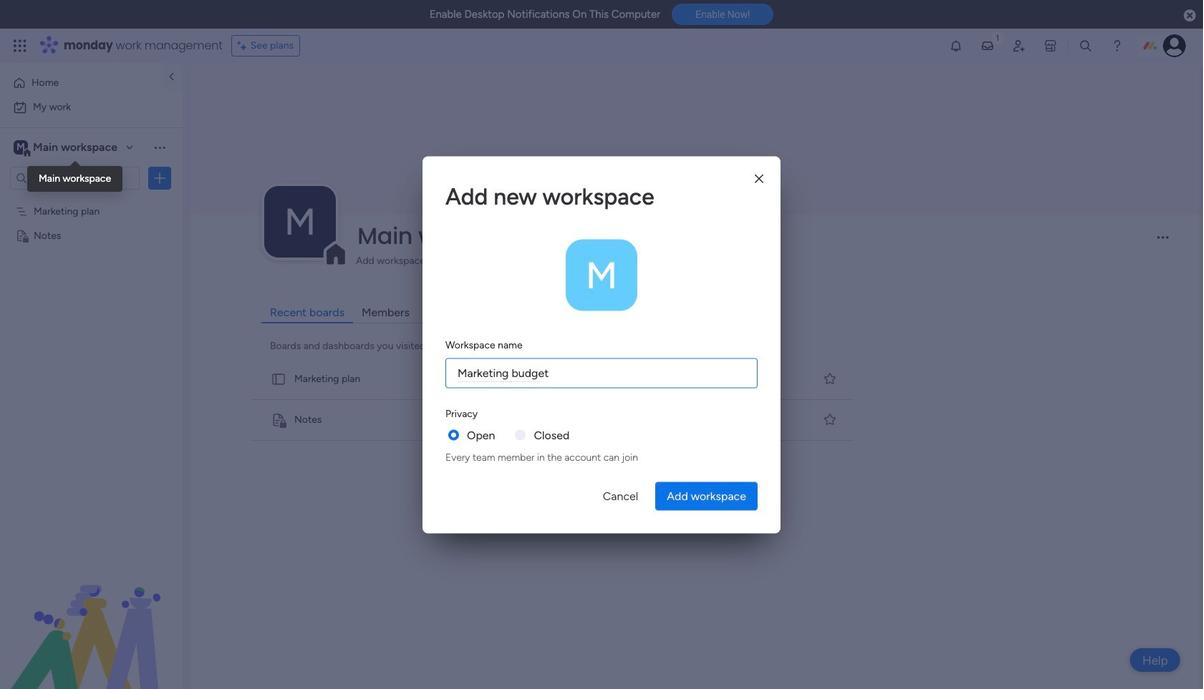 Task type: describe. For each thing, give the bounding box(es) containing it.
Search in workspace field
[[30, 170, 120, 187]]

see plans image
[[238, 38, 250, 54]]

close image
[[755, 174, 763, 184]]

select product image
[[13, 39, 27, 53]]

lottie animation image
[[0, 545, 183, 690]]

2 vertical spatial option
[[0, 198, 183, 201]]

workspace selection element
[[14, 139, 120, 158]]

private board image inside quick search results "list box"
[[271, 412, 286, 428]]

quick search results list box
[[249, 359, 857, 441]]

dapulse close image
[[1184, 9, 1196, 23]]

lottie animation element
[[0, 545, 183, 690]]

kendall parks image
[[1163, 34, 1186, 57]]

search everything image
[[1078, 39, 1093, 53]]

add to favorites image for "public board" icon
[[823, 372, 837, 386]]



Task type: vqa. For each thing, say whether or not it's contained in the screenshot.
the track
no



Task type: locate. For each thing, give the bounding box(es) containing it.
None field
[[354, 221, 1145, 251]]

invite members image
[[1012, 39, 1026, 53]]

workspace image
[[14, 140, 28, 155]]

1 add to favorites image from the top
[[823, 372, 837, 386]]

0 vertical spatial option
[[9, 72, 153, 95]]

2 add to favorites image from the top
[[823, 413, 837, 427]]

0 vertical spatial heading
[[445, 179, 758, 213]]

0 vertical spatial private board image
[[15, 228, 29, 242]]

0 horizontal spatial private board image
[[15, 228, 29, 242]]

0 vertical spatial add to favorites image
[[823, 372, 837, 386]]

2 heading from the top
[[445, 337, 523, 352]]

monday marketplace image
[[1043, 39, 1058, 53]]

public board image
[[271, 372, 286, 387]]

2 vertical spatial heading
[[445, 406, 478, 421]]

help image
[[1110, 39, 1124, 53]]

update feed image
[[980, 39, 995, 53]]

1 vertical spatial option
[[9, 96, 174, 119]]

workspace image
[[566, 239, 637, 311]]

option
[[9, 72, 153, 95], [9, 96, 174, 119], [0, 198, 183, 201]]

1 vertical spatial private board image
[[271, 412, 286, 428]]

1 image
[[991, 29, 1004, 45]]

1 vertical spatial add to favorites image
[[823, 413, 837, 427]]

heading
[[445, 179, 758, 213], [445, 337, 523, 352], [445, 406, 478, 421]]

1 vertical spatial heading
[[445, 337, 523, 352]]

1 heading from the top
[[445, 179, 758, 213]]

notifications image
[[949, 39, 963, 53]]

private board image
[[15, 228, 29, 242], [271, 412, 286, 428]]

add to favorites image for private board "image" inside the quick search results "list box"
[[823, 413, 837, 427]]

3 heading from the top
[[445, 406, 478, 421]]

list box
[[0, 196, 183, 441]]

add to favorites image
[[823, 372, 837, 386], [823, 413, 837, 427]]

Choose a name for your workspace field
[[445, 358, 758, 388]]

1 horizontal spatial private board image
[[271, 412, 286, 428]]



